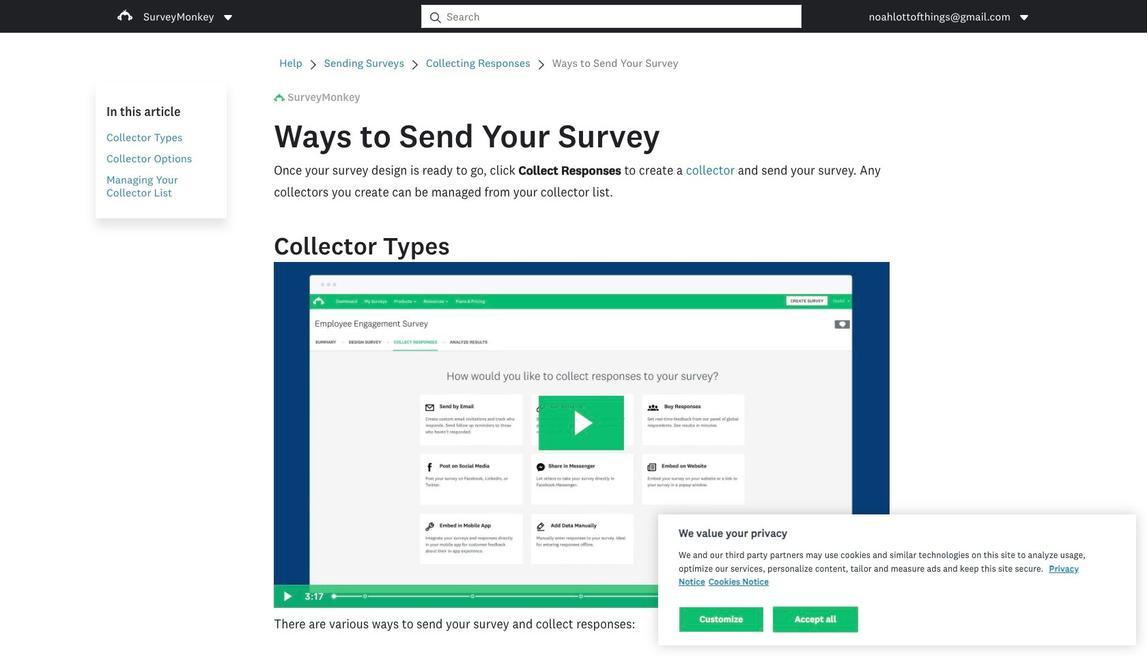 Task type: locate. For each thing, give the bounding box(es) containing it.
0 horizontal spatial open image
[[224, 15, 232, 20]]

Search text field
[[441, 5, 801, 27]]

2 open image from the left
[[1019, 12, 1030, 23]]

0 horizontal spatial open image
[[222, 12, 233, 23]]

1 horizontal spatial open image
[[1021, 15, 1029, 20]]

video element
[[274, 262, 890, 609]]

1 horizontal spatial open image
[[1019, 12, 1030, 23]]

open image
[[222, 12, 233, 23], [1019, 12, 1030, 23]]

search image
[[431, 12, 441, 23], [431, 12, 441, 23]]

open image
[[224, 15, 232, 20], [1021, 15, 1029, 20]]



Task type: describe. For each thing, give the bounding box(es) containing it.
playbar slider
[[324, 585, 726, 609]]

chapter markers toolbar
[[334, 585, 719, 609]]

2 open image from the left
[[1021, 15, 1029, 20]]

1 open image from the left
[[224, 15, 232, 20]]

1 open image from the left
[[222, 12, 233, 23]]



Task type: vqa. For each thing, say whether or not it's contained in the screenshot.
Open icon in the image
no



